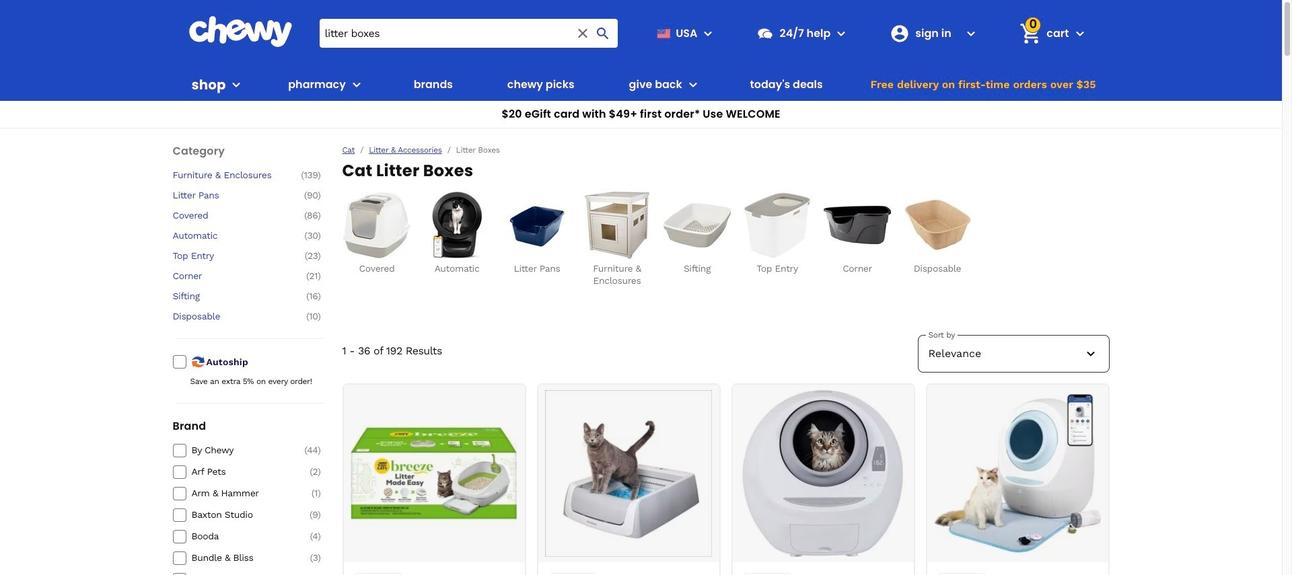 Task type: locate. For each thing, give the bounding box(es) containing it.
items image
[[1019, 21, 1043, 45]]

0 horizontal spatial menu image
[[228, 77, 245, 93]]

casa leo leo's loo covered automatic self-cleaning cat litter box image
[[740, 390, 907, 557]]

casa leo leo's loo too wifi enabled automatic self-cleaning cat litter box variety pack, baby blue image
[[934, 390, 1101, 557]]

sifting image
[[664, 192, 731, 259]]

tidy cats litter box system, breeze system starter kit litter box, litter pellets & pads image
[[351, 390, 518, 557]]

site banner
[[0, 0, 1282, 129]]

covered image
[[343, 192, 411, 259]]

Search text field
[[319, 19, 618, 48]]

menu image up the give back menu icon
[[700, 25, 717, 41]]

1 horizontal spatial menu image
[[700, 25, 717, 41]]

Product search field
[[319, 19, 618, 48]]

corner image
[[824, 192, 891, 259]]

menu image down chewy home image
[[228, 77, 245, 93]]

submit search image
[[595, 25, 611, 41]]

chewy home image
[[188, 16, 292, 47]]

1 vertical spatial menu image
[[228, 77, 245, 93]]

list
[[342, 192, 1110, 287]]

menu image
[[700, 25, 717, 41], [228, 77, 245, 93]]

petsafe scoopfree complete plus self-cleaning litter box image
[[545, 390, 712, 557]]

litter pans image
[[503, 192, 571, 259]]



Task type: describe. For each thing, give the bounding box(es) containing it.
cart menu image
[[1072, 25, 1088, 41]]

automatic image
[[423, 192, 491, 259]]

give back menu image
[[685, 77, 701, 93]]

0 vertical spatial menu image
[[700, 25, 717, 41]]

furniture & enclosures image
[[584, 192, 651, 259]]

disposable image
[[904, 192, 971, 259]]

pharmacy menu image
[[349, 77, 365, 93]]

chewy support image
[[757, 25, 774, 42]]

top entry image
[[744, 192, 811, 259]]

help menu image
[[834, 25, 850, 41]]

account menu image
[[963, 25, 980, 41]]

delete search image
[[575, 25, 591, 41]]



Task type: vqa. For each thing, say whether or not it's contained in the screenshot.
and within the , edit an existing address or add a new one, and check the "Update your active
no



